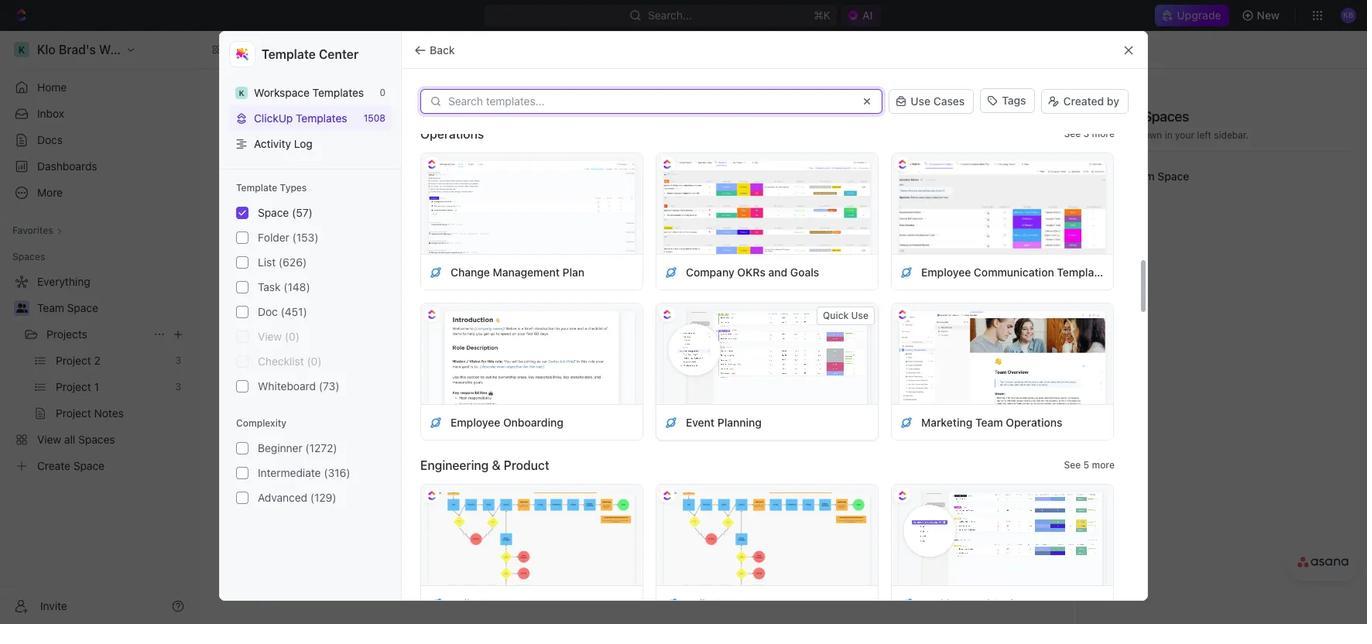 Task type: vqa. For each thing, say whether or not it's contained in the screenshot.
(316)
yes



Task type: describe. For each thing, give the bounding box(es) containing it.
space (57)
[[258, 206, 313, 219]]

employee communication template
[[921, 265, 1104, 278]]

see 5 more button
[[1058, 456, 1121, 475]]

doc
[[258, 305, 278, 318]]

template types
[[236, 182, 307, 194]]

Search templates... text field
[[448, 95, 852, 108]]

cases
[[934, 94, 965, 108]]

see for operations
[[1064, 128, 1081, 139]]

2 vertical spatial template
[[1057, 265, 1104, 278]]

see for engineering & product
[[1064, 459, 1081, 471]]

planning
[[718, 415, 762, 429]]

(129)
[[310, 491, 337, 504]]

task
[[258, 280, 281, 293]]

sidebar.
[[1214, 129, 1249, 141]]

employee onboarding
[[451, 415, 564, 429]]

company okrs and goals
[[686, 265, 819, 278]]

see 3 more
[[1064, 128, 1115, 139]]

activity log
[[254, 137, 313, 150]]

more for operations
[[1092, 128, 1115, 139]]

0
[[380, 87, 386, 98]]

0 vertical spatial search...
[[648, 9, 692, 22]]

&
[[492, 458, 501, 472]]

(626)
[[279, 256, 307, 269]]

use cases
[[911, 94, 965, 108]]

company
[[686, 265, 735, 278]]

spaces up the workspace
[[244, 43, 281, 56]]

k
[[239, 88, 244, 97]]

(0) for view (0)
[[285, 330, 300, 343]]

activity log button
[[229, 131, 392, 156]]

in
[[1165, 129, 1173, 141]]

engineering
[[420, 458, 489, 472]]

1 agile from the left
[[451, 597, 476, 610]]

advanced
[[258, 491, 307, 504]]

advanced (129)
[[258, 491, 337, 504]]

favorites
[[12, 225, 53, 236]]

0 vertical spatial and
[[769, 265, 788, 278]]

workspace
[[254, 86, 310, 99]]

more for engineering & product
[[1092, 459, 1115, 471]]

templates for clickup templates
[[296, 112, 347, 125]]

intermediate (316)
[[258, 466, 350, 479]]

1 scrum from the left
[[479, 597, 512, 610]]

(148)
[[284, 280, 310, 293]]

change
[[451, 265, 490, 278]]

search... inside button
[[1000, 142, 1045, 156]]

all spaces joined
[[606, 317, 680, 329]]

list (626)
[[258, 256, 307, 269]]

projects link
[[46, 322, 147, 347]]

spaces inside 'sidebar' navigation
[[12, 251, 45, 262]]

Beginner (1272) checkbox
[[236, 442, 249, 455]]

tags button
[[980, 88, 1036, 115]]

home
[[37, 81, 67, 94]]

upgrade
[[1177, 9, 1222, 22]]

onboarding
[[503, 415, 564, 429]]

(316)
[[324, 466, 350, 479]]

invite
[[40, 599, 67, 612]]

workspace templates
[[254, 86, 364, 99]]

space down "in"
[[1158, 170, 1190, 183]]

(451)
[[281, 305, 307, 318]]

1508
[[364, 112, 386, 124]]

event
[[686, 415, 715, 429]]

task (148)
[[258, 280, 310, 293]]

search... button
[[979, 137, 1054, 162]]

backlogs
[[921, 597, 968, 610]]

0 vertical spatial all spaces
[[228, 43, 281, 56]]

product
[[504, 458, 550, 472]]

marketing
[[921, 415, 973, 429]]

marketing team operations
[[921, 415, 1063, 429]]

beginner (1272)
[[258, 441, 337, 455]]

⌘k
[[814, 9, 831, 22]]

templates for workspace templates
[[313, 86, 364, 99]]

backlogs and sprints
[[921, 597, 1030, 610]]

event planning
[[686, 415, 762, 429]]

quick
[[823, 310, 849, 321]]

1 horizontal spatial team
[[976, 415, 1003, 429]]

upgrade link
[[1156, 5, 1229, 26]]

complexity
[[236, 417, 287, 429]]

user group image
[[16, 304, 27, 313]]

template for template center
[[262, 47, 316, 61]]

docs
[[37, 133, 63, 146]]

inbox link
[[6, 101, 190, 126]]

new button
[[1236, 3, 1289, 28]]

quick use button
[[817, 307, 875, 325]]

1 vertical spatial all spaces
[[232, 102, 338, 128]]

1 horizontal spatial and
[[971, 597, 990, 610]]

checklist
[[258, 355, 304, 368]]

view
[[258, 330, 282, 343]]

employee for employee communication template
[[921, 265, 971, 278]]

template center
[[262, 47, 359, 61]]

engineering & product
[[420, 458, 550, 472]]

1 horizontal spatial team space
[[1127, 170, 1190, 183]]

created by button
[[1042, 89, 1129, 114]]

intermediate
[[258, 466, 321, 479]]

spaces up "in"
[[1144, 108, 1189, 125]]

2 agile scrum management from the left
[[686, 597, 817, 610]]

(1272)
[[305, 441, 337, 455]]

home link
[[6, 75, 190, 100]]

created
[[1064, 94, 1104, 108]]



Task type: locate. For each thing, give the bounding box(es) containing it.
team
[[1127, 170, 1155, 183], [37, 301, 64, 314], [976, 415, 1003, 429]]

more right 3 on the right top
[[1092, 128, 1115, 139]]

2 vertical spatial all
[[606, 317, 617, 329]]

team inside team space link
[[37, 301, 64, 314]]

0 horizontal spatial agile scrum management
[[451, 597, 582, 610]]

team right user group image
[[1127, 170, 1155, 183]]

all spaces
[[228, 43, 281, 56], [232, 102, 338, 128]]

1 horizontal spatial agile
[[686, 597, 711, 610]]

1 vertical spatial template
[[236, 182, 277, 194]]

1 vertical spatial operations
[[1006, 415, 1063, 429]]

(57)
[[292, 206, 313, 219]]

all down k
[[232, 102, 259, 128]]

tree inside 'sidebar' navigation
[[6, 269, 190, 479]]

use right the quick at the right of page
[[851, 310, 869, 321]]

see 3 more button
[[1058, 125, 1121, 143]]

your
[[1175, 129, 1195, 141]]

spaces down workspace templates
[[263, 102, 338, 128]]

new
[[1257, 9, 1280, 22], [988, 109, 1011, 122]]

space inside tree
[[67, 301, 98, 314]]

2 scrum from the left
[[714, 597, 747, 610]]

employee for employee onboarding
[[451, 415, 500, 429]]

created by
[[1064, 94, 1120, 108]]

all up k
[[228, 43, 241, 56]]

tree containing team space
[[6, 269, 190, 479]]

1 horizontal spatial (0)
[[307, 355, 322, 368]]

see inside see 3 more 'button'
[[1064, 128, 1081, 139]]

search...
[[648, 9, 692, 22], [1000, 142, 1045, 156]]

all spaces up klo brad's workspace, , element
[[228, 43, 281, 56]]

employee left communication
[[921, 265, 971, 278]]

whiteboard (73)
[[258, 379, 340, 393]]

operations
[[420, 127, 484, 141], [1006, 415, 1063, 429]]

team right marketing
[[976, 415, 1003, 429]]

joined
[[654, 317, 680, 329]]

plan
[[563, 265, 585, 278]]

(73)
[[319, 379, 340, 393]]

0 horizontal spatial and
[[769, 265, 788, 278]]

0 horizontal spatial agile
[[451, 597, 476, 610]]

0 vertical spatial template
[[262, 47, 316, 61]]

new inside button
[[988, 109, 1011, 122]]

sidebar navigation
[[0, 31, 197, 624]]

quick use
[[823, 310, 869, 321]]

agile
[[451, 597, 476, 610], [686, 597, 711, 610]]

back
[[430, 43, 455, 56]]

use cases button
[[889, 87, 974, 115]]

2 vertical spatial team
[[976, 415, 1003, 429]]

5
[[1084, 459, 1090, 471]]

view (0)
[[258, 330, 300, 343]]

1 vertical spatial all
[[232, 102, 259, 128]]

1 horizontal spatial search...
[[1000, 142, 1045, 156]]

2 horizontal spatial team
[[1127, 170, 1155, 183]]

templates up the activity log button at left
[[296, 112, 347, 125]]

1 horizontal spatial scrum
[[714, 597, 747, 610]]

0 vertical spatial templates
[[313, 86, 364, 99]]

scrum
[[479, 597, 512, 610], [714, 597, 747, 610]]

0 vertical spatial more
[[1092, 128, 1115, 139]]

team space down shown
[[1127, 170, 1190, 183]]

list
[[258, 256, 276, 269]]

1 horizontal spatial employee
[[921, 265, 971, 278]]

shown
[[1134, 129, 1162, 141]]

new space
[[988, 109, 1044, 122]]

left
[[1197, 129, 1212, 141]]

template up the workspace
[[262, 47, 316, 61]]

new right upgrade
[[1257, 9, 1280, 22]]

1 vertical spatial more
[[1092, 459, 1115, 471]]

2 see from the top
[[1064, 459, 1081, 471]]

tree
[[6, 269, 190, 479]]

0 horizontal spatial new
[[988, 109, 1011, 122]]

0 horizontal spatial team space
[[37, 301, 98, 314]]

use left cases
[[911, 94, 931, 108]]

0 vertical spatial use
[[911, 94, 931, 108]]

activity
[[254, 137, 291, 150]]

types
[[280, 182, 307, 194]]

1 horizontal spatial operations
[[1006, 415, 1063, 429]]

spaces
[[244, 43, 281, 56], [263, 102, 338, 128], [1144, 108, 1189, 125], [1100, 129, 1132, 141], [12, 251, 45, 262], [619, 317, 651, 329]]

Advanced (129) checkbox
[[236, 492, 249, 504]]

1 vertical spatial team
[[37, 301, 64, 314]]

team space
[[1127, 170, 1190, 183], [37, 301, 98, 314]]

new for new space
[[988, 109, 1011, 122]]

2 agile from the left
[[686, 597, 711, 610]]

0 vertical spatial new
[[1257, 9, 1280, 22]]

spaces down favorites
[[12, 251, 45, 262]]

1 vertical spatial (0)
[[307, 355, 322, 368]]

0 vertical spatial team
[[1127, 170, 1155, 183]]

spaces down the visible on the top of the page
[[1100, 129, 1132, 141]]

center
[[319, 47, 359, 61]]

created by button
[[1042, 89, 1129, 114]]

0 horizontal spatial team
[[37, 301, 64, 314]]

0 vertical spatial employee
[[921, 265, 971, 278]]

1 vertical spatial employee
[[451, 415, 500, 429]]

all
[[228, 43, 241, 56], [232, 102, 259, 128], [606, 317, 617, 329]]

visible
[[1100, 108, 1141, 125]]

more inside 'button'
[[1092, 128, 1115, 139]]

space up folder
[[258, 206, 289, 219]]

0 horizontal spatial scrum
[[479, 597, 512, 610]]

templates
[[313, 86, 364, 99], [296, 112, 347, 125]]

more right 5
[[1092, 459, 1115, 471]]

1 vertical spatial and
[[971, 597, 990, 610]]

template for template types
[[236, 182, 277, 194]]

use cases button
[[889, 89, 974, 114]]

1 vertical spatial see
[[1064, 459, 1081, 471]]

template left the "types"
[[236, 182, 277, 194]]

visible spaces spaces shown in your left sidebar.
[[1100, 108, 1249, 141]]

0 horizontal spatial search...
[[648, 9, 692, 22]]

1 see from the top
[[1064, 128, 1081, 139]]

see
[[1064, 128, 1081, 139], [1064, 459, 1081, 471]]

folder (153)
[[258, 231, 319, 244]]

template right communication
[[1057, 265, 1104, 278]]

0 vertical spatial (0)
[[285, 330, 300, 343]]

(0) for checklist (0)
[[307, 355, 322, 368]]

inbox
[[37, 107, 64, 120]]

0 vertical spatial operations
[[420, 127, 484, 141]]

(0)
[[285, 330, 300, 343], [307, 355, 322, 368]]

all spaces down the workspace
[[232, 102, 338, 128]]

1 more from the top
[[1092, 128, 1115, 139]]

see left 5
[[1064, 459, 1081, 471]]

0 horizontal spatial use
[[851, 310, 869, 321]]

new for new
[[1257, 9, 1280, 22]]

space down "tags"
[[1013, 109, 1044, 122]]

use
[[911, 94, 931, 108], [851, 310, 869, 321]]

2 more from the top
[[1092, 459, 1115, 471]]

space up projects link
[[67, 301, 98, 314]]

0 vertical spatial see
[[1064, 128, 1081, 139]]

1 horizontal spatial use
[[911, 94, 931, 108]]

(0) right view
[[285, 330, 300, 343]]

okrs
[[737, 265, 766, 278]]

docs link
[[6, 128, 190, 153]]

dashboards
[[37, 160, 97, 173]]

1 vertical spatial new
[[988, 109, 1011, 122]]

see inside see 5 more button
[[1064, 459, 1081, 471]]

agile scrum management
[[451, 597, 582, 610], [686, 597, 817, 610]]

space
[[1013, 109, 1044, 122], [1158, 170, 1190, 183], [258, 206, 289, 219], [67, 301, 98, 314]]

employee up engineering & product
[[451, 415, 500, 429]]

new inside button
[[1257, 9, 1280, 22]]

user group image
[[1103, 172, 1115, 181]]

and right okrs
[[769, 265, 788, 278]]

team right user group icon
[[37, 301, 64, 314]]

1 vertical spatial use
[[851, 310, 869, 321]]

checklist (0)
[[258, 355, 322, 368]]

more
[[1092, 128, 1115, 139], [1092, 459, 1115, 471]]

1 horizontal spatial new
[[1257, 9, 1280, 22]]

goals
[[790, 265, 819, 278]]

projects
[[46, 328, 87, 341]]

see 5 more
[[1064, 459, 1115, 471]]

1 horizontal spatial agile scrum management
[[686, 597, 817, 610]]

all left joined
[[606, 317, 617, 329]]

communication
[[974, 265, 1054, 278]]

tags button
[[980, 88, 1036, 113]]

use inside dropdown button
[[911, 94, 931, 108]]

clickup templates
[[254, 112, 347, 125]]

(0) up (73)
[[307, 355, 322, 368]]

1 vertical spatial team space
[[37, 301, 98, 314]]

team space inside tree
[[37, 301, 98, 314]]

0 horizontal spatial employee
[[451, 415, 500, 429]]

folder
[[258, 231, 289, 244]]

0 horizontal spatial (0)
[[285, 330, 300, 343]]

favorites button
[[6, 221, 69, 240]]

new down "tags"
[[988, 109, 1011, 122]]

klo brad's workspace, , element
[[235, 86, 248, 99]]

see left 3 on the right top
[[1064, 128, 1081, 139]]

spaces left joined
[[619, 317, 651, 329]]

dashboards link
[[6, 154, 190, 179]]

and left sprints
[[971, 597, 990, 610]]

templates down center
[[313, 86, 364, 99]]

0 horizontal spatial operations
[[420, 127, 484, 141]]

1 vertical spatial search...
[[1000, 142, 1045, 156]]

log
[[294, 137, 313, 150]]

space inside button
[[1013, 109, 1044, 122]]

clickup
[[254, 112, 293, 125]]

change management plan
[[451, 265, 585, 278]]

management
[[493, 265, 560, 278], [515, 597, 582, 610], [750, 597, 817, 610]]

template
[[262, 47, 316, 61], [236, 182, 277, 194], [1057, 265, 1104, 278]]

None checkbox
[[236, 207, 249, 219], [236, 232, 249, 244], [236, 281, 249, 293], [236, 306, 249, 318], [236, 207, 249, 219], [236, 232, 249, 244], [236, 281, 249, 293], [236, 306, 249, 318]]

more inside button
[[1092, 459, 1115, 471]]

employee
[[921, 265, 971, 278], [451, 415, 500, 429]]

0 vertical spatial team space
[[1127, 170, 1190, 183]]

team space up 'projects'
[[37, 301, 98, 314]]

1 vertical spatial templates
[[296, 112, 347, 125]]

back button
[[408, 38, 464, 62]]

Intermediate (316) checkbox
[[236, 467, 249, 479]]

whiteboard
[[258, 379, 316, 393]]

(153)
[[292, 231, 319, 244]]

None checkbox
[[236, 256, 249, 269], [236, 331, 249, 343], [236, 355, 249, 368], [236, 380, 249, 393], [236, 256, 249, 269], [236, 331, 249, 343], [236, 355, 249, 368], [236, 380, 249, 393]]

0 vertical spatial all
[[228, 43, 241, 56]]

1 agile scrum management from the left
[[451, 597, 582, 610]]



